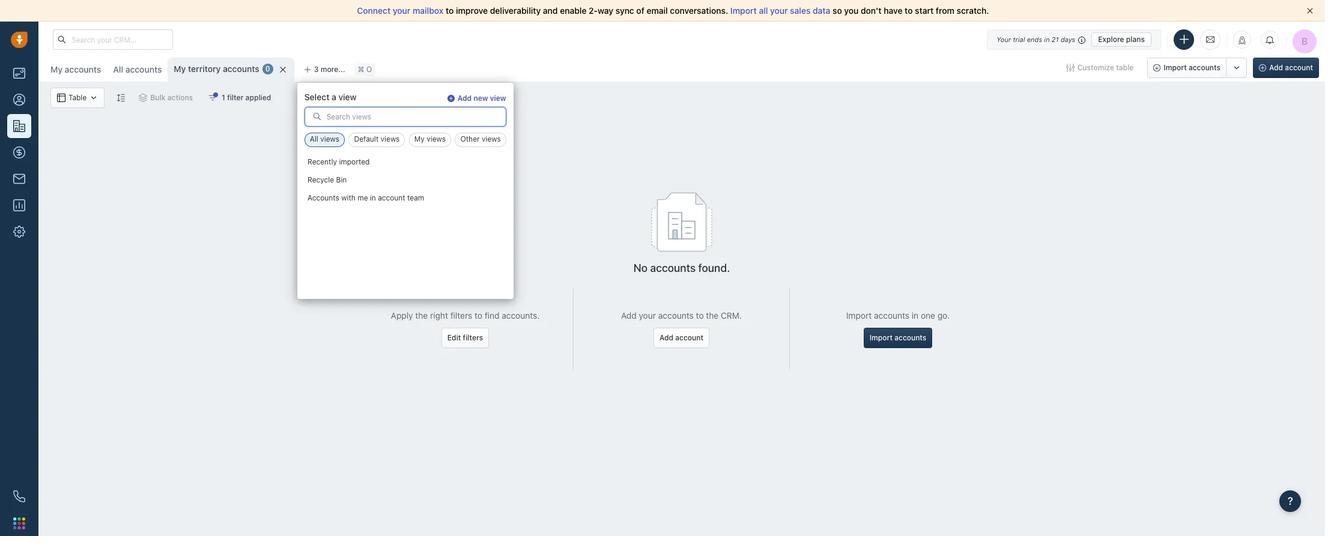 Task type: locate. For each thing, give the bounding box(es) containing it.
your left mailbox
[[393, 5, 411, 16]]

1 vertical spatial add account
[[660, 333, 703, 342]]

views up recently
[[320, 135, 339, 144]]

container_wx8msf4aqz5i3rn1 image left table
[[57, 94, 65, 102]]

0 horizontal spatial container_wx8msf4aqz5i3rn1 image
[[209, 94, 217, 102]]

2 horizontal spatial account
[[1285, 63, 1313, 72]]

new
[[474, 94, 488, 103]]

1 vertical spatial all
[[310, 135, 318, 144]]

one
[[921, 310, 935, 321]]

1 vertical spatial add account button
[[654, 328, 709, 348]]

⌘
[[358, 65, 364, 74]]

container_wx8msf4aqz5i3rn1 image inside customize table 'button'
[[1066, 64, 1075, 72]]

in for 21
[[1044, 35, 1050, 43]]

me
[[357, 194, 368, 203]]

customize table
[[1078, 63, 1134, 72]]

o
[[366, 65, 372, 74]]

import accounts button down 'import accounts in one go.'
[[864, 328, 933, 348]]

0 horizontal spatial the
[[415, 310, 428, 321]]

1 horizontal spatial add account
[[1269, 63, 1313, 72]]

other views button
[[455, 133, 506, 147]]

container_wx8msf4aqz5i3rn1 image left 'bulk'
[[139, 94, 147, 102]]

0 horizontal spatial my
[[50, 64, 62, 74]]

in left one
[[912, 310, 919, 321]]

plans
[[1126, 35, 1145, 44]]

0 horizontal spatial view
[[339, 92, 357, 102]]

your down no
[[639, 310, 656, 321]]

1 horizontal spatial add account button
[[1253, 58, 1319, 78]]

1 vertical spatial filters
[[463, 333, 483, 342]]

3 container_wx8msf4aqz5i3rn1 image from the left
[[139, 94, 147, 102]]

in right the me
[[370, 194, 376, 203]]

1 container_wx8msf4aqz5i3rn1 image from the left
[[57, 94, 65, 102]]

add your accounts to the crm.
[[621, 310, 742, 321]]

deliverability
[[490, 5, 541, 16]]

days
[[1061, 35, 1075, 43]]

0 vertical spatial import accounts
[[1164, 63, 1221, 72]]

add account button
[[1253, 58, 1319, 78], [654, 328, 709, 348]]

accounts.
[[502, 310, 540, 321]]

add
[[1269, 63, 1283, 72], [458, 94, 472, 103], [621, 310, 637, 321], [660, 333, 673, 342]]

accounts up table
[[65, 64, 101, 74]]

2 horizontal spatial container_wx8msf4aqz5i3rn1 image
[[139, 94, 147, 102]]

0 vertical spatial import accounts button
[[1148, 58, 1227, 78]]

views right other
[[482, 135, 501, 144]]

3 more... button
[[297, 61, 352, 78]]

scratch.
[[957, 5, 989, 16]]

bulk actions button
[[131, 88, 201, 108]]

the left right
[[415, 310, 428, 321]]

filters inside button
[[463, 333, 483, 342]]

don't
[[861, 5, 882, 16]]

account down add your accounts to the crm.
[[675, 333, 703, 342]]

2 vertical spatial account
[[675, 333, 703, 342]]

search image
[[313, 113, 321, 121]]

in left 21
[[1044, 35, 1050, 43]]

to left crm.
[[696, 310, 704, 321]]

Search your CRM... text field
[[53, 29, 173, 50]]

1 horizontal spatial the
[[706, 310, 719, 321]]

21
[[1052, 35, 1059, 43]]

add account down add your accounts to the crm.
[[660, 333, 703, 342]]

2 horizontal spatial in
[[1044, 35, 1050, 43]]

account down close icon
[[1285, 63, 1313, 72]]

your
[[393, 5, 411, 16], [770, 5, 788, 16], [639, 310, 656, 321]]

container_wx8msf4aqz5i3rn1 image inside 1 filter applied "button"
[[209, 94, 217, 102]]

accounts up 'bulk'
[[125, 64, 162, 74]]

found.
[[698, 262, 730, 275]]

customize table button
[[1058, 58, 1142, 78]]

container_wx8msf4aqz5i3rn1 image left customize
[[1066, 64, 1075, 72]]

1 horizontal spatial in
[[912, 310, 919, 321]]

your right all
[[770, 5, 788, 16]]

container_wx8msf4aqz5i3rn1 image inside bulk actions button
[[139, 94, 147, 102]]

my
[[174, 64, 186, 74], [50, 64, 62, 74], [414, 135, 425, 144]]

view right the a
[[339, 92, 357, 102]]

1 horizontal spatial all
[[310, 135, 318, 144]]

filter
[[227, 93, 244, 102]]

container_wx8msf4aqz5i3rn1 image for table
[[57, 94, 65, 102]]

views for default views
[[381, 135, 400, 144]]

1 vertical spatial import accounts
[[870, 333, 927, 342]]

accounts right no
[[650, 262, 696, 275]]

all for all accounts
[[113, 64, 123, 74]]

crm.
[[721, 310, 742, 321]]

accounts
[[1189, 63, 1221, 72], [223, 64, 259, 74], [65, 64, 101, 74], [125, 64, 162, 74], [650, 262, 696, 275], [658, 310, 694, 321], [874, 310, 910, 321], [895, 333, 927, 342]]

container_wx8msf4aqz5i3rn1 image for 1 filter applied "button"
[[209, 94, 217, 102]]

Search views search field
[[305, 108, 506, 126]]

of
[[636, 5, 645, 16]]

the left crm.
[[706, 310, 719, 321]]

1 horizontal spatial import accounts
[[1164, 63, 1221, 72]]

account
[[1285, 63, 1313, 72], [378, 194, 405, 203], [675, 333, 703, 342]]

import accounts button down send email icon
[[1148, 58, 1227, 78]]

add account down close icon
[[1269, 63, 1313, 72]]

so
[[833, 5, 842, 16]]

0 horizontal spatial all
[[113, 64, 123, 74]]

other
[[460, 135, 480, 144]]

bulk actions
[[150, 93, 193, 102]]

0 horizontal spatial your
[[393, 5, 411, 16]]

your for add your accounts to the crm.
[[639, 310, 656, 321]]

1 horizontal spatial account
[[675, 333, 703, 342]]

1 horizontal spatial my
[[174, 64, 186, 74]]

2 views from the left
[[381, 135, 400, 144]]

1 views from the left
[[320, 135, 339, 144]]

views for other views
[[482, 135, 501, 144]]

0 horizontal spatial import accounts
[[870, 333, 927, 342]]

2 horizontal spatial my
[[414, 135, 425, 144]]

accounts down 'import accounts in one go.'
[[895, 333, 927, 342]]

filters right edit
[[463, 333, 483, 342]]

container_wx8msf4aqz5i3rn1 image for customize table 'button'
[[1066, 64, 1075, 72]]

my inside button
[[414, 135, 425, 144]]

import accounts down 'import accounts in one go.'
[[870, 333, 927, 342]]

0 vertical spatial add account button
[[1253, 58, 1319, 78]]

explore plans link
[[1092, 32, 1152, 47]]

3 views from the left
[[427, 135, 446, 144]]

1 horizontal spatial container_wx8msf4aqz5i3rn1 image
[[1066, 64, 1075, 72]]

accounts left 0
[[223, 64, 259, 74]]

email
[[647, 5, 668, 16]]

⌘ o
[[358, 65, 372, 74]]

in for account
[[370, 194, 376, 203]]

1 vertical spatial in
[[370, 194, 376, 203]]

accounts down send email icon
[[1189, 63, 1221, 72]]

select
[[304, 92, 329, 102]]

0 vertical spatial account
[[1285, 63, 1313, 72]]

in
[[1044, 35, 1050, 43], [370, 194, 376, 203], [912, 310, 919, 321]]

views right default
[[381, 135, 400, 144]]

0 vertical spatial container_wx8msf4aqz5i3rn1 image
[[1066, 64, 1075, 72]]

import accounts
[[1164, 63, 1221, 72], [870, 333, 927, 342]]

team
[[407, 194, 424, 203]]

account left team at the top of the page
[[378, 194, 405, 203]]

1 horizontal spatial container_wx8msf4aqz5i3rn1 image
[[90, 94, 98, 102]]

a
[[332, 92, 336, 102]]

applied
[[245, 93, 271, 102]]

container_wx8msf4aqz5i3rn1 image right table
[[90, 94, 98, 102]]

accounts
[[307, 194, 339, 203]]

1 vertical spatial account
[[378, 194, 405, 203]]

filters right right
[[450, 310, 472, 321]]

container_wx8msf4aqz5i3rn1 image
[[1066, 64, 1075, 72], [209, 94, 217, 102]]

views left other
[[427, 135, 446, 144]]

you
[[844, 5, 859, 16]]

the
[[415, 310, 428, 321], [706, 310, 719, 321]]

1 horizontal spatial your
[[639, 310, 656, 321]]

all down search icon
[[310, 135, 318, 144]]

add account
[[1269, 63, 1313, 72], [660, 333, 703, 342]]

conversations.
[[670, 5, 728, 16]]

all
[[113, 64, 123, 74], [310, 135, 318, 144]]

container_wx8msf4aqz5i3rn1 image left '1'
[[209, 94, 217, 102]]

default
[[354, 135, 379, 144]]

my left territory
[[174, 64, 186, 74]]

container_wx8msf4aqz5i3rn1 image for bulk actions
[[139, 94, 147, 102]]

2-
[[589, 5, 598, 16]]

my for my territory accounts 0
[[174, 64, 186, 74]]

go.
[[938, 310, 950, 321]]

view right new
[[490, 94, 506, 103]]

explore plans
[[1098, 35, 1145, 44]]

1 vertical spatial container_wx8msf4aqz5i3rn1 image
[[209, 94, 217, 102]]

my up 'table' popup button
[[50, 64, 62, 74]]

0 horizontal spatial account
[[378, 194, 405, 203]]

1 filter applied
[[222, 93, 271, 102]]

views inside button
[[427, 135, 446, 144]]

my down the search views search field in the top left of the page
[[414, 135, 425, 144]]

edit filters
[[447, 333, 483, 342]]

views
[[320, 135, 339, 144], [381, 135, 400, 144], [427, 135, 446, 144], [482, 135, 501, 144]]

data
[[813, 5, 830, 16]]

phone image
[[13, 491, 25, 503]]

import all your sales data link
[[730, 5, 833, 16]]

phone element
[[7, 485, 31, 509]]

4 views from the left
[[482, 135, 501, 144]]

sync
[[616, 5, 634, 16]]

0 horizontal spatial container_wx8msf4aqz5i3rn1 image
[[57, 94, 65, 102]]

table
[[68, 93, 87, 102]]

to left start
[[905, 5, 913, 16]]

view
[[339, 92, 357, 102], [490, 94, 506, 103]]

container_wx8msf4aqz5i3rn1 image
[[57, 94, 65, 102], [90, 94, 98, 102], [139, 94, 147, 102]]

imported
[[339, 158, 370, 167]]

0 vertical spatial in
[[1044, 35, 1050, 43]]

1 horizontal spatial view
[[490, 94, 506, 103]]

all up the style_myh0__igzzd8unmi image
[[113, 64, 123, 74]]

all views
[[310, 135, 339, 144]]

all inside button
[[310, 135, 318, 144]]

apply the right filters to find accounts.
[[391, 310, 540, 321]]

connect your mailbox link
[[357, 5, 446, 16]]

import
[[730, 5, 757, 16], [1164, 63, 1187, 72], [846, 310, 872, 321], [870, 333, 893, 342]]

0 horizontal spatial in
[[370, 194, 376, 203]]

my territory accounts 0
[[174, 64, 270, 74]]

0 horizontal spatial import accounts button
[[864, 328, 933, 348]]

import accounts down send email icon
[[1164, 63, 1221, 72]]

all
[[759, 5, 768, 16]]

edit
[[447, 333, 461, 342]]

import inside group
[[1164, 63, 1187, 72]]

all accounts button
[[107, 58, 168, 82], [113, 64, 162, 74]]

0 vertical spatial all
[[113, 64, 123, 74]]



Task type: describe. For each thing, give the bounding box(es) containing it.
have
[[884, 5, 903, 16]]

my accounts
[[50, 64, 101, 74]]

default views button
[[349, 133, 405, 147]]

views for my views
[[427, 135, 446, 144]]

table
[[1116, 63, 1134, 72]]

trial
[[1013, 35, 1025, 43]]

accounts with me in account team
[[307, 194, 424, 203]]

start
[[915, 5, 934, 16]]

0
[[265, 65, 270, 74]]

0 horizontal spatial add account
[[660, 333, 703, 342]]

no accounts found.
[[634, 262, 730, 275]]

no
[[634, 262, 648, 275]]

edit filters button
[[441, 328, 489, 348]]

2 horizontal spatial your
[[770, 5, 788, 16]]

territory
[[188, 64, 221, 74]]

improve
[[456, 5, 488, 16]]

right
[[430, 310, 448, 321]]

actions
[[167, 93, 193, 102]]

1
[[222, 93, 225, 102]]

table button
[[50, 88, 105, 108]]

customize
[[1078, 63, 1114, 72]]

bin
[[336, 176, 347, 185]]

add new view
[[458, 94, 506, 103]]

import accounts in one go.
[[846, 310, 950, 321]]

connect
[[357, 5, 391, 16]]

view for select a view
[[339, 92, 357, 102]]

sales
[[790, 5, 811, 16]]

send email image
[[1206, 34, 1215, 45]]

0 vertical spatial filters
[[450, 310, 472, 321]]

1 horizontal spatial import accounts button
[[1148, 58, 1227, 78]]

2 container_wx8msf4aqz5i3rn1 image from the left
[[90, 94, 98, 102]]

my views
[[414, 135, 446, 144]]

my for my accounts
[[50, 64, 62, 74]]

your trial ends in 21 days
[[997, 35, 1075, 43]]

my territory accounts link
[[174, 63, 259, 75]]

2 vertical spatial in
[[912, 310, 919, 321]]

view for add new view
[[490, 94, 506, 103]]

accounts inside import accounts group
[[1189, 63, 1221, 72]]

my views button
[[409, 133, 451, 147]]

apply
[[391, 310, 413, 321]]

all accounts
[[113, 64, 162, 74]]

1 vertical spatial import accounts button
[[864, 328, 933, 348]]

import accounts group
[[1148, 58, 1247, 78]]

your
[[997, 35, 1011, 43]]

close image
[[1307, 8, 1313, 14]]

what's new image
[[1238, 36, 1247, 44]]

mailbox
[[413, 5, 444, 16]]

bulk
[[150, 93, 166, 102]]

connect your mailbox to improve deliverability and enable 2-way sync of email conversations. import all your sales data so you don't have to start from scratch.
[[357, 5, 989, 16]]

all for all views
[[310, 135, 318, 144]]

more...
[[321, 65, 345, 74]]

and
[[543, 5, 558, 16]]

from
[[936, 5, 955, 16]]

way
[[598, 5, 613, 16]]

ends
[[1027, 35, 1042, 43]]

1 filter applied button
[[201, 88, 279, 108]]

freshworks switcher image
[[13, 518, 25, 530]]

0 vertical spatial add account
[[1269, 63, 1313, 72]]

2 the from the left
[[706, 310, 719, 321]]

my for my views
[[414, 135, 425, 144]]

views for all views
[[320, 135, 339, 144]]

default views
[[354, 135, 400, 144]]

explore
[[1098, 35, 1124, 44]]

find
[[485, 310, 499, 321]]

recently
[[307, 158, 337, 167]]

accounts left one
[[874, 310, 910, 321]]

with
[[341, 194, 355, 203]]

all views button
[[304, 133, 345, 147]]

recycle
[[307, 176, 334, 185]]

other views
[[460, 135, 501, 144]]

enable
[[560, 5, 587, 16]]

to right mailbox
[[446, 5, 454, 16]]

style_myh0__igzzd8unmi image
[[117, 93, 125, 102]]

select a view
[[304, 92, 357, 102]]

3
[[314, 65, 319, 74]]

import accounts inside group
[[1164, 63, 1221, 72]]

1 the from the left
[[415, 310, 428, 321]]

your for connect your mailbox to improve deliverability and enable 2-way sync of email conversations. import all your sales data so you don't have to start from scratch.
[[393, 5, 411, 16]]

to left find
[[475, 310, 482, 321]]

3 more...
[[314, 65, 345, 74]]

0 horizontal spatial add account button
[[654, 328, 709, 348]]

accounts down no accounts found.
[[658, 310, 694, 321]]

recently imported
[[307, 158, 370, 167]]



Task type: vqa. For each thing, say whether or not it's contained in the screenshot.
First seen on chat
no



